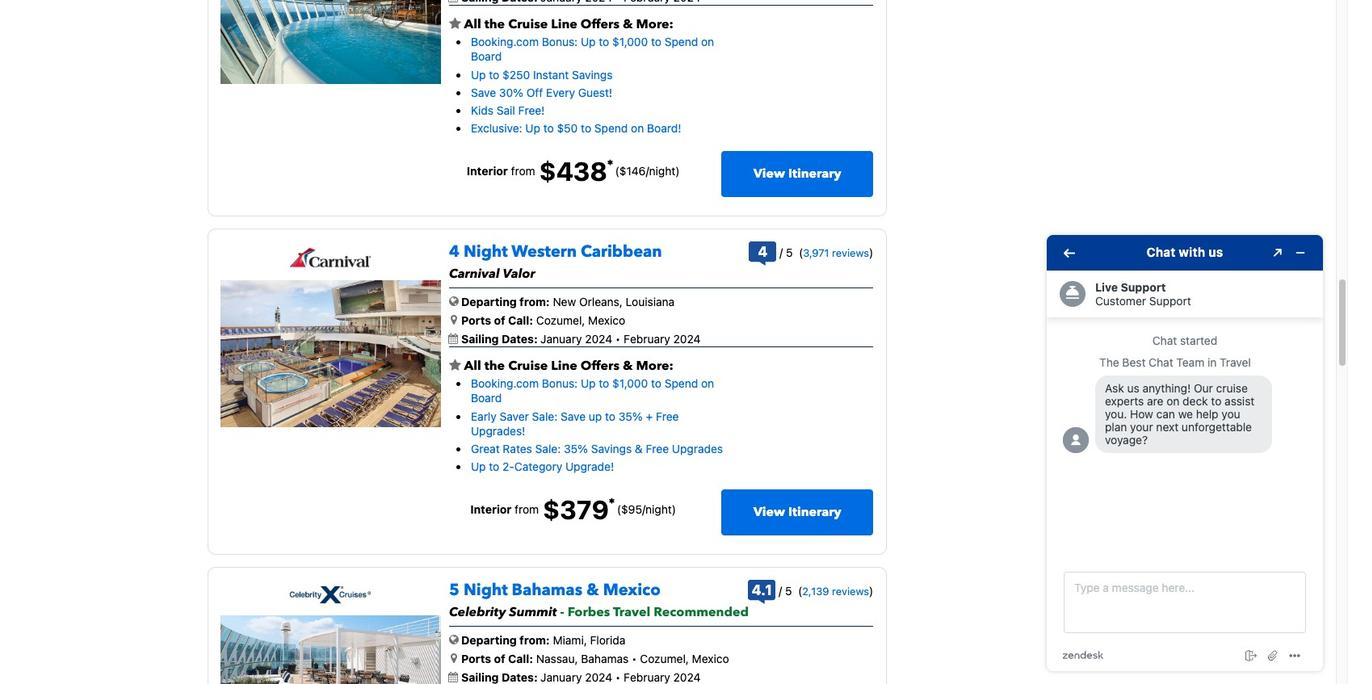 Task type: locate. For each thing, give the bounding box(es) containing it.
2 star image from the top
[[449, 359, 461, 372]]

cruise
[[508, 16, 548, 33], [508, 358, 548, 375]]

board inside booking.com bonus: up to $1,000 to spend on board early saver sale: save up to 35% + free upgrades! great rates sale: 35% savings & free upgrades up to 2-category upgrade!
[[471, 391, 502, 405]]

2 all from the top
[[464, 358, 481, 375]]

night) right ($95
[[646, 503, 676, 517]]

early saver sale: save up to 35% + free upgrades! link
[[471, 409, 679, 438]]

0 vertical spatial $1,000
[[613, 35, 648, 49]]

booking.com bonus: up to $1,000 to spend on board link up up on the left of page
[[471, 377, 715, 405]]

1 the from the top
[[485, 16, 505, 33]]

1 view itinerary link from the top
[[722, 151, 874, 197]]

more:
[[636, 16, 674, 33], [636, 358, 674, 375]]

the up $250
[[485, 16, 505, 33]]

1 vertical spatial save
[[561, 409, 586, 423]]

view itinerary for $438
[[754, 165, 842, 183]]

1 vertical spatial from
[[515, 503, 539, 517]]

0 vertical spatial all
[[464, 16, 481, 33]]

1 horizontal spatial •
[[632, 652, 637, 666]]

• left the february
[[616, 332, 621, 346]]

2 view itinerary from the top
[[754, 504, 842, 522]]

/ right the 4.1
[[779, 584, 782, 598]]

1 all the cruise line offers & more: from the top
[[461, 16, 674, 33]]

from: down summit
[[520, 634, 550, 647]]

2 offers from the top
[[581, 358, 620, 375]]

1 $1,000 from the top
[[613, 35, 648, 49]]

bahamas inside 5 night bahamas & mexico celebrity summit - forbes travel recommended
[[512, 580, 583, 601]]

interior inside interior from $379
[[471, 503, 512, 517]]

up down great
[[471, 460, 486, 474]]

1 call: from the top
[[508, 314, 533, 327]]

rates
[[503, 442, 532, 456]]

$1,000 inside the 'booking.com bonus: up to $1,000 to spend on board up to $250 instant savings save 30% off every guest! kids sail free! exclusive: up to $50 to spend on board!'
[[613, 35, 648, 49]]

line up instant
[[551, 16, 578, 33]]

0 vertical spatial on
[[701, 35, 715, 49]]

itinerary up 3,971
[[789, 165, 842, 183]]

star image for up to $250 instant savings
[[449, 17, 461, 30]]

$1,000 up +
[[613, 377, 648, 391]]

1 vertical spatial offers
[[581, 358, 620, 375]]

booking.com bonus: up to $1,000 to spend on board up to $250 instant savings save 30% off every guest! kids sail free! exclusive: up to $50 to spend on board!
[[471, 35, 715, 135]]

1 vertical spatial booking.com bonus: up to $1,000 to spend on board link
[[471, 377, 715, 405]]

0 horizontal spatial 4
[[449, 241, 460, 263]]

0 vertical spatial save
[[471, 85, 496, 99]]

from left $438
[[511, 164, 536, 178]]

bonus:
[[542, 35, 578, 49], [542, 377, 578, 391]]

night inside 5 night bahamas & mexico celebrity summit - forbes travel recommended
[[464, 580, 508, 601]]

0 vertical spatial bonus:
[[542, 35, 578, 49]]

calendar image down map marker image
[[449, 334, 458, 344]]

2 itinerary from the top
[[789, 504, 842, 522]]

$1,000 up guest!
[[613, 35, 648, 49]]

2 board from the top
[[471, 391, 502, 405]]

all the cruise line offers & more: down the january
[[461, 358, 674, 375]]

free down +
[[646, 442, 669, 456]]

globe image
[[449, 634, 459, 646]]

1 offers from the top
[[581, 16, 620, 33]]

2 cruise from the top
[[508, 358, 548, 375]]

0 vertical spatial more:
[[636, 16, 674, 33]]

cozumel, down travel
[[640, 652, 689, 666]]

cozumel, mexico
[[537, 314, 626, 327]]

/
[[646, 164, 649, 178], [780, 246, 783, 259], [642, 503, 646, 517], [779, 584, 782, 598]]

1 vertical spatial $1,000
[[613, 377, 648, 391]]

• down travel
[[632, 652, 637, 666]]

0 vertical spatial view itinerary
[[754, 165, 842, 183]]

sailing dates:
[[461, 332, 541, 346]]

bahamas
[[512, 580, 583, 601], [581, 652, 629, 666]]

1 vertical spatial cozumel,
[[640, 652, 689, 666]]

save
[[471, 85, 496, 99], [561, 409, 586, 423]]

1 vertical spatial night)
[[646, 503, 676, 517]]

departing down celebrity
[[461, 634, 517, 647]]

2,139 reviews link
[[803, 585, 870, 598]]

the for early saver sale: save up to 35% + free upgrades!
[[485, 358, 505, 375]]

& inside 5 night bahamas & mexico celebrity summit - forbes travel recommended
[[587, 580, 599, 601]]

itinerary up 4.1 / 5 ( 2,139 reviews )
[[789, 504, 842, 522]]

0 vertical spatial reviews
[[832, 247, 870, 259]]

4
[[449, 241, 460, 263], [758, 243, 768, 260]]

offers up the 'booking.com bonus: up to $1,000 to spend on board up to $250 instant savings save 30% off every guest! kids sail free! exclusive: up to $50 to spend on board!'
[[581, 16, 620, 33]]

board inside the 'booking.com bonus: up to $1,000 to spend on board up to $250 instant savings save 30% off every guest! kids sail free! exclusive: up to $50 to spend on board!'
[[471, 50, 502, 63]]

0 vertical spatial from
[[511, 164, 536, 178]]

nassau,
[[537, 652, 578, 666]]

2 $1,000 from the top
[[613, 377, 648, 391]]

more: for early saver sale: save up to 35% + free upgrades!
[[636, 358, 674, 375]]

every
[[546, 85, 575, 99]]

1 vertical spatial bonus:
[[542, 377, 578, 391]]

mexico inside 5 night bahamas & mexico celebrity summit - forbes travel recommended
[[603, 580, 661, 601]]

1 horizontal spatial cozumel,
[[640, 652, 689, 666]]

up
[[581, 35, 596, 49], [471, 68, 486, 81], [526, 121, 541, 135], [581, 377, 596, 391], [471, 460, 486, 474]]

booking.com bonus: up to $1,000 to spend on board link for early saver sale: save up to 35% + free upgrades!
[[471, 377, 715, 405]]

sale: right the saver
[[532, 409, 558, 423]]

4 inside 4 night western caribbean carnival valor
[[449, 241, 460, 263]]

free!
[[519, 103, 545, 117]]

sale:
[[532, 409, 558, 423], [536, 442, 561, 456]]

1 vertical spatial from:
[[520, 634, 550, 647]]

save left up on the left of page
[[561, 409, 586, 423]]

board up 30%
[[471, 50, 502, 63]]

night) right ($146 at the top left of the page
[[649, 164, 680, 178]]

from down category
[[515, 503, 539, 517]]

2 ports from the top
[[461, 652, 491, 666]]

5 inside 4.1 / 5 ( 2,139 reviews )
[[786, 584, 792, 598]]

1 calendar image from the top
[[449, 334, 458, 344]]

0 vertical spatial booking.com bonus: up to $1,000 to spend on board link
[[471, 35, 715, 63]]

1 all from the top
[[464, 16, 481, 33]]

0 vertical spatial from:
[[520, 295, 550, 309]]

view itinerary for $379
[[754, 504, 842, 522]]

1 vertical spatial the
[[485, 358, 505, 375]]

savings up upgrade!
[[591, 442, 632, 456]]

0 vertical spatial 35%
[[619, 409, 643, 423]]

reviews
[[832, 247, 870, 259], [832, 585, 870, 598]]

1 vertical spatial ports
[[461, 652, 491, 666]]

line down the january
[[551, 358, 578, 375]]

star image down calendar icon
[[449, 17, 461, 30]]

2 vertical spatial on
[[701, 377, 715, 391]]

bonus: inside booking.com bonus: up to $1,000 to spend on board early saver sale: save up to 35% + free upgrades! great rates sale: 35% savings & free upgrades up to 2-category upgrade!
[[542, 377, 578, 391]]

from inside interior from $438
[[511, 164, 536, 178]]

0 vertical spatial night
[[464, 241, 508, 263]]

($146
[[616, 164, 646, 178]]

1 view from the top
[[754, 165, 785, 183]]

1 vertical spatial star image
[[449, 359, 461, 372]]

asterisk image
[[609, 498, 615, 504]]

2024 down cozumel, mexico
[[585, 332, 613, 346]]

interior inside interior from $438
[[467, 164, 508, 178]]

offers
[[581, 16, 620, 33], [581, 358, 620, 375]]

0 vertical spatial offers
[[581, 16, 620, 33]]

0 horizontal spatial 35%
[[564, 442, 588, 456]]

up up kids on the top left of the page
[[471, 68, 486, 81]]

) right 3,971
[[870, 246, 874, 259]]

reviews inside 4.1 / 5 ( 2,139 reviews )
[[832, 585, 870, 598]]

up up guest!
[[581, 35, 596, 49]]

exclusive:
[[471, 121, 523, 135]]

bonus: for instant
[[542, 35, 578, 49]]

$438
[[540, 156, 607, 187]]

1 vertical spatial (
[[799, 584, 803, 598]]

night up celebrity
[[464, 580, 508, 601]]

interior
[[467, 164, 508, 178], [471, 503, 512, 517]]

kids sail free! link
[[471, 103, 545, 117]]

5 up celebrity
[[449, 580, 460, 601]]

up down free!
[[526, 121, 541, 135]]

cruise down dates:
[[508, 358, 548, 375]]

bonus: inside the 'booking.com bonus: up to $1,000 to spend on board up to $250 instant savings save 30% off every guest! kids sail free! exclusive: up to $50 to spend on board!'
[[542, 35, 578, 49]]

carnival
[[449, 265, 500, 283]]

1 view itinerary from the top
[[754, 165, 842, 183]]

2 reviews from the top
[[832, 585, 870, 598]]

1 itinerary from the top
[[789, 165, 842, 183]]

0 vertical spatial ports
[[461, 314, 491, 327]]

1 of from the top
[[494, 314, 506, 327]]

summit
[[509, 604, 557, 622]]

4 for 4
[[758, 243, 768, 260]]

35%
[[619, 409, 643, 423], [564, 442, 588, 456]]

interior down exclusive:
[[467, 164, 508, 178]]

0 vertical spatial )
[[870, 246, 874, 259]]

1 reviews from the top
[[832, 247, 870, 259]]

1 vertical spatial cruise
[[508, 358, 548, 375]]

0 vertical spatial cruise
[[508, 16, 548, 33]]

1 vertical spatial ports of call:
[[461, 652, 533, 666]]

all the cruise line offers & more: for early saver sale: save up to 35% + free upgrades!
[[461, 358, 674, 375]]

all
[[464, 16, 481, 33], [464, 358, 481, 375]]

upgrades
[[672, 442, 723, 456]]

cruise up $250
[[508, 16, 548, 33]]

night up carnival
[[464, 241, 508, 263]]

/ for ($95
[[642, 503, 646, 517]]

0 vertical spatial itinerary
[[789, 165, 842, 183]]

$379
[[543, 495, 609, 526]]

mexico
[[588, 314, 626, 327], [603, 580, 661, 601], [692, 652, 729, 666]]

off
[[527, 85, 543, 99]]

$1,000 inside booking.com bonus: up to $1,000 to spend on board early saver sale: save up to 35% + free upgrades! great rates sale: 35% savings & free upgrades up to 2-category upgrade!
[[613, 377, 648, 391]]

2 more: from the top
[[636, 358, 674, 375]]

1 ports from the top
[[461, 314, 491, 327]]

0 vertical spatial star image
[[449, 17, 461, 30]]

1 vertical spatial booking.com
[[471, 377, 539, 391]]

/ right asterisk icon
[[646, 164, 649, 178]]

0 vertical spatial call:
[[508, 314, 533, 327]]

reviews right 2,139 at the bottom right
[[832, 585, 870, 598]]

1 vertical spatial savings
[[591, 442, 632, 456]]

1 vertical spatial departing
[[461, 634, 517, 647]]

0 vertical spatial ports of call:
[[461, 314, 533, 327]]

view
[[754, 165, 785, 183], [754, 504, 785, 522]]

2 night from the top
[[464, 580, 508, 601]]

2 bonus: from the top
[[542, 377, 578, 391]]

free right +
[[656, 409, 679, 423]]

1 vertical spatial reviews
[[832, 585, 870, 598]]

of up sailing dates:
[[494, 314, 506, 327]]

)
[[870, 246, 874, 259], [870, 584, 874, 598]]

2024
[[585, 332, 613, 346], [674, 332, 701, 346]]

5 right the 4.1
[[786, 584, 792, 598]]

bahamas down florida on the bottom of page
[[581, 652, 629, 666]]

star image down map marker image
[[449, 359, 461, 372]]

0 vertical spatial •
[[616, 332, 621, 346]]

1 booking.com bonus: up to $1,000 to spend on board link from the top
[[471, 35, 715, 63]]

4 left 3,971
[[758, 243, 768, 260]]

/ for ($146
[[646, 164, 649, 178]]

call: up dates:
[[508, 314, 533, 327]]

1 vertical spatial night
[[464, 580, 508, 601]]

spend inside booking.com bonus: up to $1,000 to spend on board early saver sale: save up to 35% + free upgrades! great rates sale: 35% savings & free upgrades up to 2-category upgrade!
[[665, 377, 698, 391]]

2 ports of call: from the top
[[461, 652, 533, 666]]

0 vertical spatial calendar image
[[449, 334, 458, 344]]

1 horizontal spatial 2024
[[674, 332, 701, 346]]

ports of call: up sailing dates:
[[461, 314, 533, 327]]

star image
[[449, 17, 461, 30], [449, 359, 461, 372]]

ports up sailing on the left of the page
[[461, 314, 491, 327]]

cozumel,
[[537, 314, 585, 327], [640, 652, 689, 666]]

0 vertical spatial of
[[494, 314, 506, 327]]

/ right asterisk image
[[642, 503, 646, 517]]

• for february 2024
[[616, 332, 621, 346]]

view itinerary link for $438
[[722, 151, 874, 197]]

1 vertical spatial of
[[494, 652, 506, 666]]

0 horizontal spatial 2024
[[585, 332, 613, 346]]

spend
[[665, 35, 698, 49], [595, 121, 628, 135], [665, 377, 698, 391]]

0 vertical spatial booking.com
[[471, 35, 539, 49]]

on inside booking.com bonus: up to $1,000 to spend on board early saver sale: save up to 35% + free upgrades! great rates sale: 35% savings & free upgrades up to 2-category upgrade!
[[701, 377, 715, 391]]

1 horizontal spatial 4
[[758, 243, 768, 260]]

2 from: from the top
[[520, 634, 550, 647]]

bahamas up summit
[[512, 580, 583, 601]]

board for up
[[471, 50, 502, 63]]

ports right map marker icon at the left bottom of page
[[461, 652, 491, 666]]

0 vertical spatial all the cruise line offers & more:
[[461, 16, 674, 33]]

5 night bahamas & mexico celebrity summit - forbes travel recommended
[[449, 580, 749, 622]]

1 vertical spatial itinerary
[[789, 504, 842, 522]]

calendar image down map marker icon at the left bottom of page
[[449, 673, 458, 683]]

all the cruise line offers & more:
[[461, 16, 674, 33], [461, 358, 674, 375]]

2 departing from the top
[[461, 634, 517, 647]]

night
[[464, 241, 508, 263], [464, 580, 508, 601]]

from inside interior from $379
[[515, 503, 539, 517]]

mexico for &
[[603, 580, 661, 601]]

0 vertical spatial bahamas
[[512, 580, 583, 601]]

1 vertical spatial )
[[870, 584, 874, 598]]

booking.com up the saver
[[471, 377, 539, 391]]

departing down carnival
[[461, 295, 517, 309]]

1 bonus: from the top
[[542, 35, 578, 49]]

1 departing from the top
[[461, 295, 517, 309]]

allure of the seas image
[[221, 0, 441, 84]]

night)
[[649, 164, 680, 178], [646, 503, 676, 517]]

0 horizontal spatial save
[[471, 85, 496, 99]]

0 vertical spatial board
[[471, 50, 502, 63]]

1 vertical spatial calendar image
[[449, 673, 458, 683]]

itinerary for $438
[[789, 165, 842, 183]]

night inside 4 night western caribbean carnival valor
[[464, 241, 508, 263]]

booking.com
[[471, 35, 539, 49], [471, 377, 539, 391]]

35% left +
[[619, 409, 643, 423]]

ports for 4 night western caribbean
[[461, 314, 491, 327]]

bonus: up instant
[[542, 35, 578, 49]]

0 vertical spatial line
[[551, 16, 578, 33]]

from: left new
[[520, 295, 550, 309]]

the down sailing dates:
[[485, 358, 505, 375]]

2 booking.com from the top
[[471, 377, 539, 391]]

bonus: for save
[[542, 377, 578, 391]]

mexico up travel
[[603, 580, 661, 601]]

view itinerary link
[[722, 151, 874, 197], [722, 490, 874, 536]]

4 night western caribbean carnival valor
[[449, 241, 662, 283]]

1 booking.com from the top
[[471, 35, 539, 49]]

miami,
[[553, 634, 587, 647]]

from:
[[520, 295, 550, 309], [520, 634, 550, 647]]

•
[[616, 332, 621, 346], [632, 652, 637, 666]]

1 vertical spatial view
[[754, 504, 785, 522]]

save up kids on the top left of the page
[[471, 85, 496, 99]]

0 vertical spatial cozumel,
[[537, 314, 585, 327]]

(
[[799, 246, 804, 259], [799, 584, 803, 598]]

call:
[[508, 314, 533, 327], [508, 652, 533, 666]]

mexico down orleans,
[[588, 314, 626, 327]]

1 board from the top
[[471, 50, 502, 63]]

departing
[[461, 295, 517, 309], [461, 634, 517, 647]]

) right 2,139 at the bottom right
[[870, 584, 874, 598]]

ports of call: right map marker icon at the left bottom of page
[[461, 652, 533, 666]]

calendar image
[[449, 334, 458, 344], [449, 673, 458, 683]]

2 of from the top
[[494, 652, 506, 666]]

2 call: from the top
[[508, 652, 533, 666]]

1 vertical spatial call:
[[508, 652, 533, 666]]

1 vertical spatial line
[[551, 358, 578, 375]]

from for $379
[[515, 503, 539, 517]]

night) for $438
[[649, 164, 680, 178]]

itinerary for $379
[[789, 504, 842, 522]]

/ for 4.1
[[779, 584, 782, 598]]

($95 / night)
[[617, 503, 676, 517]]

all the cruise line offers & more: up instant
[[461, 16, 674, 33]]

from
[[511, 164, 536, 178], [515, 503, 539, 517]]

-
[[561, 604, 565, 622]]

from for $438
[[511, 164, 536, 178]]

2 booking.com bonus: up to $1,000 to spend on board link from the top
[[471, 377, 715, 405]]

call: down departing from: miami, florida
[[508, 652, 533, 666]]

0 vertical spatial interior
[[467, 164, 508, 178]]

mexico down the recommended
[[692, 652, 729, 666]]

booking.com inside booking.com bonus: up to $1,000 to spend on board early saver sale: save up to 35% + free upgrades! great rates sale: 35% savings & free upgrades up to 2-category upgrade!
[[471, 377, 539, 391]]

& inside booking.com bonus: up to $1,000 to spend on board early saver sale: save up to 35% + free upgrades! great rates sale: 35% savings & free upgrades up to 2-category upgrade!
[[635, 442, 643, 456]]

2024 right the february
[[674, 332, 701, 346]]

1 cruise from the top
[[508, 16, 548, 33]]

$1,000
[[613, 35, 648, 49], [613, 377, 648, 391]]

booking.com up $250
[[471, 35, 539, 49]]

offers down the january 2024 • february 2024
[[581, 358, 620, 375]]

cozumel, up the january
[[537, 314, 585, 327]]

departing for 4 night western caribbean
[[461, 295, 517, 309]]

of right map marker icon at the left bottom of page
[[494, 652, 506, 666]]

booking.com bonus: up to $1,000 to spend on board early saver sale: save up to 35% + free upgrades! great rates sale: 35% savings & free upgrades up to 2-category upgrade!
[[471, 377, 723, 474]]

1 horizontal spatial 35%
[[619, 409, 643, 423]]

0 vertical spatial savings
[[572, 68, 613, 81]]

1 vertical spatial view itinerary link
[[722, 490, 874, 536]]

1 night from the top
[[464, 241, 508, 263]]

map marker image
[[451, 314, 457, 326]]

booking.com bonus: up to $1,000 to spend on board link up guest!
[[471, 35, 715, 63]]

0 vertical spatial departing
[[461, 295, 517, 309]]

bonus: up early saver sale: save up to 35% + free upgrades! link
[[542, 377, 578, 391]]

4 for 4 night western caribbean carnival valor
[[449, 241, 460, 263]]

1 line from the top
[[551, 16, 578, 33]]

2 line from the top
[[551, 358, 578, 375]]

cruise for early saver sale: save up to 35% + free upgrades!
[[508, 358, 548, 375]]

view for $438
[[754, 165, 785, 183]]

1 vertical spatial •
[[632, 652, 637, 666]]

0 vertical spatial view itinerary link
[[722, 151, 874, 197]]

interior for $379
[[471, 503, 512, 517]]

0 vertical spatial night)
[[649, 164, 680, 178]]

board up early
[[471, 391, 502, 405]]

february
[[624, 332, 671, 346]]

35% up upgrade!
[[564, 442, 588, 456]]

1 ) from the top
[[870, 246, 874, 259]]

night for bahamas
[[464, 580, 508, 601]]

1 vertical spatial all
[[464, 358, 481, 375]]

sale: up up to 2-category upgrade! 'link' at the left
[[536, 442, 561, 456]]

4 up carnival
[[449, 241, 460, 263]]

1 vertical spatial more:
[[636, 358, 674, 375]]

1 more: from the top
[[636, 16, 674, 33]]

forbes
[[568, 604, 610, 622]]

$1,000 for up
[[613, 377, 648, 391]]

2 vertical spatial spend
[[665, 377, 698, 391]]

1 from: from the top
[[520, 295, 550, 309]]

from: for 5 night bahamas & mexico
[[520, 634, 550, 647]]

board
[[471, 50, 502, 63], [471, 391, 502, 405]]

0 vertical spatial view
[[754, 165, 785, 183]]

spend for booking.com bonus: up to $1,000 to spend on board up to $250 instant savings save 30% off every guest! kids sail free! exclusive: up to $50 to spend on board!
[[665, 35, 698, 49]]

/ inside 4.1 / 5 ( 2,139 reviews )
[[779, 584, 782, 598]]

celebrity summit image
[[221, 616, 441, 685]]

1 vertical spatial mexico
[[603, 580, 661, 601]]

2 vertical spatial mexico
[[692, 652, 729, 666]]

$50
[[557, 121, 578, 135]]

dates:
[[502, 332, 538, 346]]

upgrade!
[[566, 460, 614, 474]]

5
[[786, 246, 793, 259], [449, 580, 460, 601], [786, 584, 792, 598]]

2 all the cruise line offers & more: from the top
[[461, 358, 674, 375]]

savings up guest!
[[572, 68, 613, 81]]

&
[[623, 16, 633, 33], [623, 358, 633, 375], [635, 442, 643, 456], [587, 580, 599, 601]]

ports of call: for 4 night western caribbean
[[461, 314, 533, 327]]

offers for up to $250 instant savings
[[581, 16, 620, 33]]

1 vertical spatial free
[[646, 442, 669, 456]]

0 vertical spatial free
[[656, 409, 679, 423]]

caribbean
[[581, 241, 662, 263]]

1 ports of call: from the top
[[461, 314, 533, 327]]

1 vertical spatial interior
[[471, 503, 512, 517]]

1 horizontal spatial save
[[561, 409, 586, 423]]

1 vertical spatial bahamas
[[581, 652, 629, 666]]

0 horizontal spatial •
[[616, 332, 621, 346]]

2 view from the top
[[754, 504, 785, 522]]

carnival cruise line image
[[290, 247, 372, 269]]

on for booking.com bonus: up to $1,000 to spend on board early saver sale: save up to 35% + free upgrades! great rates sale: 35% savings & free upgrades up to 2-category upgrade!
[[701, 377, 715, 391]]

2,139
[[803, 585, 830, 598]]

florida
[[590, 634, 626, 647]]

0 vertical spatial the
[[485, 16, 505, 33]]

january
[[541, 332, 582, 346]]

30%
[[499, 85, 524, 99]]

1 vertical spatial board
[[471, 391, 502, 405]]

1 vertical spatial view itinerary
[[754, 504, 842, 522]]

interior down the 2-
[[471, 503, 512, 517]]

1 vertical spatial all the cruise line offers & more:
[[461, 358, 674, 375]]

2 ) from the top
[[870, 584, 874, 598]]

reviews right 3,971
[[832, 247, 870, 259]]

line
[[551, 16, 578, 33], [551, 358, 578, 375]]

booking.com inside the 'booking.com bonus: up to $1,000 to spend on board up to $250 instant savings save 30% off every guest! kids sail free! exclusive: up to $50 to spend on board!'
[[471, 35, 539, 49]]

2 the from the top
[[485, 358, 505, 375]]

2 view itinerary link from the top
[[722, 490, 874, 536]]

0 vertical spatial spend
[[665, 35, 698, 49]]

1 star image from the top
[[449, 17, 461, 30]]



Task type: describe. For each thing, give the bounding box(es) containing it.
+
[[646, 409, 653, 423]]

category
[[515, 460, 563, 474]]

early
[[471, 409, 497, 423]]

view itinerary link for $379
[[722, 490, 874, 536]]

ports for 5 night bahamas & mexico
[[461, 652, 491, 666]]

asterisk image
[[607, 159, 613, 166]]

saver
[[500, 409, 529, 423]]

celebrity cruises image
[[290, 586, 372, 604]]

0 vertical spatial sale:
[[532, 409, 558, 423]]

guest!
[[578, 85, 613, 99]]

night) for $379
[[646, 503, 676, 517]]

interior from $438
[[467, 156, 607, 187]]

star image for early saver sale: save up to 35% + free upgrades!
[[449, 359, 461, 372]]

great rates sale: 35% savings & free upgrades link
[[471, 442, 723, 456]]

january 2024 • february 2024
[[541, 332, 701, 346]]

calendar image
[[449, 0, 458, 3]]

mexico for cozumel,
[[692, 652, 729, 666]]

new
[[553, 295, 576, 309]]

sailing
[[461, 332, 499, 346]]

departing from: miami, florida
[[461, 634, 626, 647]]

of for 5 night bahamas & mexico
[[494, 652, 506, 666]]

celebrity
[[449, 604, 506, 622]]

reviews inside / 5 ( 3,971 reviews )
[[832, 247, 870, 259]]

up to $250 instant savings link
[[471, 68, 613, 81]]

up to 2-category upgrade! link
[[471, 460, 614, 474]]

• for cozumel, mexico
[[632, 652, 637, 666]]

western
[[512, 241, 577, 263]]

call: for 4 night western caribbean
[[508, 314, 533, 327]]

more: for up to $250 instant savings
[[636, 16, 674, 33]]

($146 / night)
[[616, 164, 680, 178]]

departing for 5 night bahamas & mexico
[[461, 634, 517, 647]]

0 vertical spatial mexico
[[588, 314, 626, 327]]

night for western
[[464, 241, 508, 263]]

/ 5 ( 3,971 reviews )
[[780, 246, 874, 259]]

savings inside the 'booking.com bonus: up to $1,000 to spend on board up to $250 instant savings save 30% off every guest! kids sail free! exclusive: up to $50 to spend on board!'
[[572, 68, 613, 81]]

orleans,
[[579, 295, 623, 309]]

/ left 3,971
[[780, 246, 783, 259]]

0 vertical spatial (
[[799, 246, 804, 259]]

( inside 4.1 / 5 ( 2,139 reviews )
[[799, 584, 803, 598]]

2 calendar image from the top
[[449, 673, 458, 683]]

of for 4 night western caribbean
[[494, 314, 506, 327]]

up up up on the left of page
[[581, 377, 596, 391]]

0 horizontal spatial cozumel,
[[537, 314, 585, 327]]

view for $379
[[754, 504, 785, 522]]

all the cruise line offers & more: for up to $250 instant savings
[[461, 16, 674, 33]]

savings inside booking.com bonus: up to $1,000 to spend on board early saver sale: save up to 35% + free upgrades! great rates sale: 35% savings & free upgrades up to 2-category upgrade!
[[591, 442, 632, 456]]

cruise for up to $250 instant savings
[[508, 16, 548, 33]]

interior from $379
[[471, 495, 609, 526]]

1 vertical spatial spend
[[595, 121, 628, 135]]

interior for $438
[[467, 164, 508, 178]]

2-
[[503, 460, 515, 474]]

on for booking.com bonus: up to $1,000 to spend on board up to $250 instant savings save 30% off every guest! kids sail free! exclusive: up to $50 to spend on board!
[[701, 35, 715, 49]]

from: for 4 night western caribbean
[[520, 295, 550, 309]]

booking.com bonus: up to $1,000 to spend on board link for up to $250 instant savings
[[471, 35, 715, 63]]

5 inside 5 night bahamas & mexico celebrity summit - forbes travel recommended
[[449, 580, 460, 601]]

board!
[[647, 121, 682, 135]]

save inside the 'booking.com bonus: up to $1,000 to spend on board up to $250 instant savings save 30% off every guest! kids sail free! exclusive: up to $50 to spend on board!'
[[471, 85, 496, 99]]

booking.com for saver
[[471, 377, 539, 391]]

3,971 reviews link
[[804, 247, 870, 259]]

2 2024 from the left
[[674, 332, 701, 346]]

call: for 5 night bahamas & mexico
[[508, 652, 533, 666]]

up
[[589, 409, 602, 423]]

recommended
[[654, 604, 749, 622]]

4.1
[[752, 582, 773, 599]]

upgrades!
[[471, 424, 526, 438]]

travel
[[613, 604, 651, 622]]

great
[[471, 442, 500, 456]]

5 left 3,971
[[786, 246, 793, 259]]

line for up to $250 instant savings
[[551, 16, 578, 33]]

1 2024 from the left
[[585, 332, 613, 346]]

$1,000 for savings
[[613, 35, 648, 49]]

4.1 / 5 ( 2,139 reviews )
[[752, 582, 874, 599]]

carnival valor image
[[221, 280, 441, 427]]

all for up to $250 instant savings
[[464, 16, 481, 33]]

nassau, bahamas • cozumel, mexico
[[537, 652, 729, 666]]

booking.com for to
[[471, 35, 539, 49]]

save 30% off every guest! link
[[471, 85, 613, 99]]

globe image
[[449, 296, 459, 307]]

map marker image
[[451, 653, 457, 664]]

ports of call: for 5 night bahamas & mexico
[[461, 652, 533, 666]]

sail
[[497, 103, 515, 117]]

($95
[[617, 503, 642, 517]]

) inside 4.1 / 5 ( 2,139 reviews )
[[870, 584, 874, 598]]

kids
[[471, 103, 494, 117]]

exclusive: up to $50 to spend on board! link
[[471, 121, 682, 135]]

$250
[[503, 68, 530, 81]]

1 vertical spatial on
[[631, 121, 644, 135]]

spend for booking.com bonus: up to $1,000 to spend on board early saver sale: save up to 35% + free upgrades! great rates sale: 35% savings & free upgrades up to 2-category upgrade!
[[665, 377, 698, 391]]

valor
[[503, 265, 535, 283]]

1 vertical spatial sale:
[[536, 442, 561, 456]]

instant
[[533, 68, 569, 81]]

board for early
[[471, 391, 502, 405]]

louisiana
[[626, 295, 675, 309]]

3,971
[[804, 247, 830, 259]]

line for early saver sale: save up to 35% + free upgrades!
[[551, 358, 578, 375]]

departing from: new orleans, louisiana
[[461, 295, 675, 309]]

offers for early saver sale: save up to 35% + free upgrades!
[[581, 358, 620, 375]]

save inside booking.com bonus: up to $1,000 to spend on board early saver sale: save up to 35% + free upgrades! great rates sale: 35% savings & free upgrades up to 2-category upgrade!
[[561, 409, 586, 423]]

1 vertical spatial 35%
[[564, 442, 588, 456]]

all for early saver sale: save up to 35% + free upgrades!
[[464, 358, 481, 375]]

the for up to $250 instant savings
[[485, 16, 505, 33]]



Task type: vqa. For each thing, say whether or not it's contained in the screenshot.
the topmost 'Caribbean'
no



